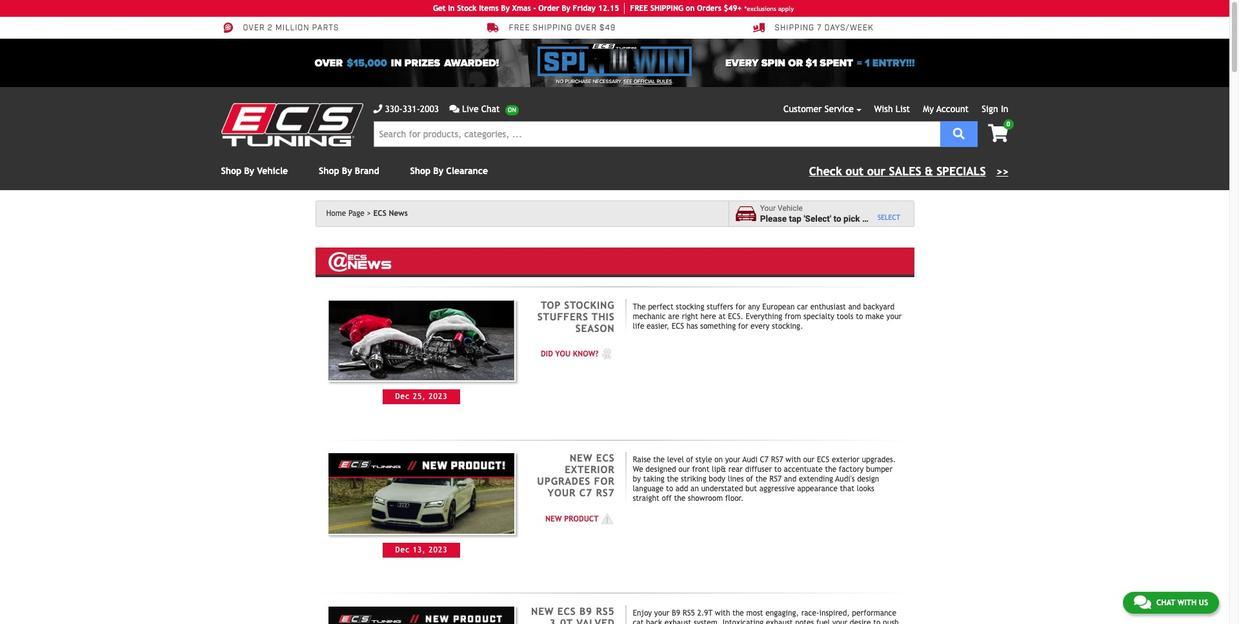 Task type: locate. For each thing, give the bounding box(es) containing it.
with left us
[[1178, 599, 1197, 608]]

0 vertical spatial dec
[[395, 393, 410, 402]]

your up back
[[654, 610, 670, 619]]

rs7 up diffuser in the bottom right of the page
[[771, 456, 783, 465]]

spent
[[820, 56, 853, 69]]

1 horizontal spatial with
[[786, 456, 801, 465]]

1 horizontal spatial in
[[1001, 104, 1009, 114]]

new for product
[[545, 515, 562, 524]]

specialty
[[804, 312, 835, 321]]

b9 right 3.0t
[[580, 606, 593, 618]]

2 dec from the top
[[395, 546, 410, 555]]

shop for shop by clearance
[[410, 166, 431, 176]]

1 shop from the left
[[221, 166, 241, 176]]

0 horizontal spatial over
[[243, 23, 265, 33]]

rs5 inside new ecs b9 rs5 3.0t valve
[[596, 606, 615, 618]]

1 vertical spatial 2023
[[429, 546, 448, 555]]

0 vertical spatial chat
[[481, 104, 500, 114]]

ecs up for
[[596, 453, 615, 464]]

spin
[[761, 56, 786, 69]]

your
[[760, 204, 776, 213], [548, 488, 576, 499]]

2003
[[420, 104, 439, 114]]

1 horizontal spatial our
[[803, 456, 815, 465]]

our
[[803, 456, 815, 465], [679, 466, 690, 475]]

upgrades.
[[862, 456, 896, 465]]

0 horizontal spatial comments image
[[449, 105, 460, 114]]

a
[[862, 213, 867, 224]]

designed
[[646, 466, 676, 475]]

dec left 13,
[[395, 546, 410, 555]]

6 image
[[599, 348, 615, 361]]

1 horizontal spatial exhaust
[[766, 619, 793, 625]]

0 vertical spatial in
[[448, 4, 455, 13]]

b9 inside enjoy your b9 rs5 2.9t with the most engaging, race-inspired, performance cat back exhaust system. intoxicating exhaust notes fuel your desire to pus
[[672, 610, 680, 619]]

for down 'ecs.'
[[738, 322, 748, 331]]

comments image left chat with us
[[1134, 595, 1151, 611]]

design
[[857, 475, 879, 484]]

0 horizontal spatial with
[[715, 610, 730, 619]]

1 vertical spatial new
[[545, 515, 562, 524]]

on inside raise the level of style on your audi c7 rs7 with our ecs exterior upgrades. we designed our front lip& rear diffuser to accentuate the factory bumper by taking the striking body lines of the rs7 and extending audi's design language to add an understated but aggressive appearance that looks straight off the showroom floor.
[[715, 456, 723, 465]]

with inside raise the level of style on your audi c7 rs7 with our ecs exterior upgrades. we designed our front lip& rear diffuser to accentuate the factory bumper by taking the striking body lines of the rs7 and extending audi's design language to add an understated but aggressive appearance that looks straight off the showroom floor.
[[786, 456, 801, 465]]

this
[[592, 311, 615, 322]]

customer service button
[[784, 103, 861, 116]]

0 horizontal spatial rs5
[[596, 606, 615, 618]]

your down backyard at the top right of page
[[887, 312, 902, 321]]

the up 'intoxicating'
[[733, 610, 744, 619]]

wish
[[874, 104, 893, 114]]

1 horizontal spatial and
[[848, 302, 861, 312]]

new inside new ecs exterior upgrades for your c7 rs7
[[570, 453, 593, 464]]

0 horizontal spatial our
[[679, 466, 690, 475]]

1 horizontal spatial chat
[[1157, 599, 1175, 608]]

1 horizontal spatial on
[[715, 456, 723, 465]]

1 horizontal spatial comments image
[[1134, 595, 1151, 611]]

for up 'ecs.'
[[736, 302, 746, 312]]

on up lip&
[[715, 456, 723, 465]]

rs5 left '2.9t'
[[683, 610, 695, 619]]

our down level
[[679, 466, 690, 475]]

0 horizontal spatial your
[[548, 488, 576, 499]]

'select'
[[804, 213, 831, 224]]

c7 inside raise the level of style on your audi c7 rs7 with our ecs exterior upgrades. we designed our front lip& rear diffuser to accentuate the factory bumper by taking the striking body lines of the rs7 and extending audi's design language to add an understated but aggressive appearance that looks straight off the showroom floor.
[[760, 456, 769, 465]]

your up new product
[[548, 488, 576, 499]]

2.9t
[[697, 610, 713, 619]]

over 2 million parts link
[[221, 22, 339, 34]]

by for shop by vehicle
[[244, 166, 254, 176]]

vehicle
[[257, 166, 288, 176], [778, 204, 803, 213]]

by down ecs tuning image
[[244, 166, 254, 176]]

0 horizontal spatial in
[[448, 4, 455, 13]]

to down the performance
[[873, 619, 881, 625]]

over down parts
[[315, 56, 343, 69]]

1 vertical spatial vehicle
[[778, 204, 803, 213]]

in
[[391, 56, 402, 69]]

enjoy
[[633, 610, 652, 619]]

to inside the perfect stocking stuffers for any european car enthusiast and backyard mechanic are right here at ecs.   everything from specialty tools to make your life easier, ecs has something for every stocking.
[[856, 312, 863, 321]]

1 horizontal spatial your
[[760, 204, 776, 213]]

0 vertical spatial 2023
[[429, 393, 448, 402]]

your inside the perfect stocking stuffers for any european car enthusiast and backyard mechanic are right here at ecs.   everything from specialty tools to make your life easier, ecs has something for every stocking.
[[887, 312, 902, 321]]

system.
[[694, 619, 720, 625]]

shop
[[221, 166, 241, 176], [319, 166, 339, 176], [410, 166, 431, 176]]

in right the sign
[[1001, 104, 1009, 114]]

shop by clearance link
[[410, 166, 488, 176]]

chat inside chat with us link
[[1157, 599, 1175, 608]]

top stocking stuffers this season image
[[327, 299, 516, 382]]

shipping
[[533, 23, 573, 33]]

1 vertical spatial on
[[715, 456, 723, 465]]

by right order
[[562, 4, 571, 13]]

1 vertical spatial dec
[[395, 546, 410, 555]]

in for get
[[448, 4, 455, 13]]

0 vertical spatial of
[[686, 456, 693, 465]]

1 horizontal spatial rs5
[[683, 610, 695, 619]]

every
[[726, 56, 759, 69]]

new up upgrades
[[570, 453, 593, 464]]

vehicle down ecs tuning image
[[257, 166, 288, 176]]

new product
[[545, 515, 599, 524]]

ecs
[[373, 209, 386, 218], [672, 322, 684, 331], [596, 453, 615, 464], [817, 456, 830, 465], [558, 606, 576, 618]]

0 vertical spatial c7
[[760, 456, 769, 465]]

0 horizontal spatial vehicle
[[257, 166, 288, 176]]

chat left us
[[1157, 599, 1175, 608]]

1 horizontal spatial c7
[[760, 456, 769, 465]]

in right the get
[[448, 4, 455, 13]]

the
[[633, 302, 646, 312]]

exhaust right back
[[665, 619, 691, 625]]

and down accentuate
[[784, 475, 797, 484]]

over left 2
[[243, 23, 265, 33]]

over for over $15,000 in prizes
[[315, 56, 343, 69]]

rs7 up "aggressive"
[[769, 475, 782, 484]]

chat with us link
[[1123, 593, 1219, 614]]

2023 right 13,
[[429, 546, 448, 555]]

0 horizontal spatial new
[[545, 515, 562, 524]]

of left "style"
[[686, 456, 693, 465]]

free
[[509, 23, 530, 33]]

1
[[865, 56, 870, 69]]

home
[[326, 209, 346, 218]]

diffuser
[[745, 466, 772, 475]]

0 vertical spatial for
[[736, 302, 746, 312]]

extending
[[799, 475, 833, 484]]

0 vertical spatial on
[[686, 4, 695, 13]]

1 horizontal spatial b9
[[672, 610, 680, 619]]

language
[[633, 485, 664, 494]]

to right diffuser in the bottom right of the page
[[774, 466, 782, 475]]

vehicle inside your vehicle please tap 'select' to pick a vehicle
[[778, 204, 803, 213]]

comments image inside chat with us link
[[1134, 595, 1151, 611]]

vehicle
[[869, 213, 897, 224]]

ecs up extending
[[817, 456, 830, 465]]

1 vertical spatial for
[[738, 322, 748, 331]]

your inside new ecs exterior upgrades for your c7 rs7
[[548, 488, 576, 499]]

1 vertical spatial with
[[1178, 599, 1197, 608]]

to
[[834, 213, 841, 224], [856, 312, 863, 321], [774, 466, 782, 475], [666, 485, 673, 494], [873, 619, 881, 625]]

over $15,000 in prizes
[[315, 56, 440, 69]]

product
[[564, 515, 599, 524]]

2 horizontal spatial shop
[[410, 166, 431, 176]]

rs7
[[771, 456, 783, 465], [769, 475, 782, 484], [596, 488, 615, 499]]

ecs inside new ecs b9 rs5 3.0t valve
[[558, 606, 576, 618]]

something
[[700, 322, 736, 331]]

engaging,
[[766, 610, 799, 619]]

1 vertical spatial and
[[784, 475, 797, 484]]

by
[[633, 475, 641, 484]]

your up rear
[[725, 456, 741, 465]]

to inside your vehicle please tap 'select' to pick a vehicle
[[834, 213, 841, 224]]

with up accentuate
[[786, 456, 801, 465]]

ecs.
[[728, 312, 744, 321]]

chat right live
[[481, 104, 500, 114]]

comments image left live
[[449, 105, 460, 114]]

2 shop from the left
[[319, 166, 339, 176]]

1 2023 from the top
[[429, 393, 448, 402]]

1 horizontal spatial new
[[570, 453, 593, 464]]

stocking.
[[772, 322, 803, 331]]

rs5 for 2.9t
[[683, 610, 695, 619]]

0 horizontal spatial of
[[686, 456, 693, 465]]

c7 up diffuser in the bottom right of the page
[[760, 456, 769, 465]]

and up tools on the right of the page
[[848, 302, 861, 312]]

0 horizontal spatial chat
[[481, 104, 500, 114]]

shop for shop by brand
[[319, 166, 339, 176]]

your down inspired,
[[832, 619, 848, 625]]

rs5
[[596, 606, 615, 618], [683, 610, 695, 619]]

intoxicating
[[723, 619, 764, 625]]

perfect
[[648, 302, 674, 312]]

ecs inside raise the level of style on your audi c7 rs7 with our ecs exterior upgrades. we designed our front lip& rear diffuser to accentuate the factory bumper by taking the striking body lines of the rs7 and extending audi's design language to add an understated but aggressive appearance that looks straight off the showroom floor.
[[817, 456, 830, 465]]

0 vertical spatial your
[[760, 204, 776, 213]]

we
[[633, 466, 643, 475]]

2 vertical spatial rs7
[[596, 488, 615, 499]]

back
[[646, 619, 662, 625]]

new ecs exterior upgrades for your c7 rs7 image
[[327, 453, 516, 536]]

0 horizontal spatial exhaust
[[665, 619, 691, 625]]

at
[[719, 312, 726, 321]]

new left product
[[545, 515, 562, 524]]

1 horizontal spatial shop
[[319, 166, 339, 176]]

2 exhaust from the left
[[766, 619, 793, 625]]

comments image inside 'live chat' link
[[449, 105, 460, 114]]

easier,
[[647, 322, 669, 331]]

european
[[762, 302, 795, 312]]

on right "ping"
[[686, 4, 695, 13]]

comments image
[[449, 105, 460, 114], [1134, 595, 1151, 611]]

1 vertical spatial comments image
[[1134, 595, 1151, 611]]

backyard
[[863, 302, 895, 312]]

3 shop from the left
[[410, 166, 431, 176]]

ecs right the new
[[558, 606, 576, 618]]

list
[[896, 104, 910, 114]]

330-331-2003 link
[[373, 103, 439, 116]]

dec for top stocking stuffers this season
[[395, 393, 410, 402]]

0 horizontal spatial b9
[[580, 606, 593, 618]]

1 horizontal spatial vehicle
[[778, 204, 803, 213]]

0 horizontal spatial c7
[[579, 488, 593, 499]]

the perfect stocking stuffers for any european car enthusiast and backyard mechanic are right here at ecs.   everything from specialty tools to make your life easier, ecs has something for every stocking.
[[633, 302, 902, 331]]

desire
[[850, 619, 871, 625]]

0 vertical spatial comments image
[[449, 105, 460, 114]]

ecs inside the perfect stocking stuffers for any european car enthusiast and backyard mechanic are right here at ecs.   everything from specialty tools to make your life easier, ecs has something for every stocking.
[[672, 322, 684, 331]]

phone image
[[373, 105, 382, 114]]

1 vertical spatial in
[[1001, 104, 1009, 114]]

dec left 25,
[[395, 393, 410, 402]]

*exclusions
[[745, 5, 776, 12]]

rs5 left 'enjoy' on the right bottom of page
[[596, 606, 615, 618]]

shipping
[[775, 23, 815, 33]]

dec 13, 2023 link
[[327, 453, 516, 558]]

of up "but"
[[746, 475, 753, 484]]

raise
[[633, 456, 651, 465]]

1 dec from the top
[[395, 393, 410, 402]]

please
[[760, 213, 787, 224]]

0 horizontal spatial shop
[[221, 166, 241, 176]]

service
[[825, 104, 854, 114]]

select
[[878, 213, 900, 221]]

2023 right 25,
[[429, 393, 448, 402]]

rs7 up 4 image
[[596, 488, 615, 499]]

new
[[531, 606, 554, 618]]

1 vertical spatial your
[[548, 488, 576, 499]]

2 2023 from the top
[[429, 546, 448, 555]]

$49
[[600, 23, 616, 33]]

by left brand
[[342, 166, 352, 176]]

c7
[[760, 456, 769, 465], [579, 488, 593, 499]]

ecs left news
[[373, 209, 386, 218]]

ecs down are
[[672, 322, 684, 331]]

most
[[746, 610, 763, 619]]

your
[[887, 312, 902, 321], [725, 456, 741, 465], [654, 610, 670, 619], [832, 619, 848, 625]]

b9 inside new ecs b9 rs5 3.0t valve
[[580, 606, 593, 618]]

to left pick
[[834, 213, 841, 224]]

dec 13, 2023
[[395, 546, 448, 555]]

0 vertical spatial with
[[786, 456, 801, 465]]

$15,000
[[347, 56, 387, 69]]

purchase
[[565, 79, 591, 85]]

2 vertical spatial with
[[715, 610, 730, 619]]

page
[[348, 209, 365, 218]]

0 vertical spatial over
[[243, 23, 265, 33]]

get in stock items by xmas - order by friday 12.15
[[433, 4, 619, 13]]

our up accentuate
[[803, 456, 815, 465]]

performance
[[852, 610, 897, 619]]

to right tools on the right of the page
[[856, 312, 863, 321]]

the up designed
[[653, 456, 665, 465]]

by left the 'clearance'
[[433, 166, 444, 176]]

but
[[746, 485, 757, 494]]

1 horizontal spatial of
[[746, 475, 753, 484]]

vehicle up tap
[[778, 204, 803, 213]]

exterior
[[565, 464, 615, 476]]

with up the system.
[[715, 610, 730, 619]]

shop by brand
[[319, 166, 379, 176]]

1 horizontal spatial over
[[315, 56, 343, 69]]

0 vertical spatial and
[[848, 302, 861, 312]]

0 vertical spatial new
[[570, 453, 593, 464]]

upgrades
[[537, 476, 591, 488]]

1 vertical spatial chat
[[1157, 599, 1175, 608]]

0 horizontal spatial and
[[784, 475, 797, 484]]

1 vertical spatial our
[[679, 466, 690, 475]]

rs5 inside enjoy your b9 rs5 2.9t with the most engaging, race-inspired, performance cat back exhaust system. intoxicating exhaust notes fuel your desire to pus
[[683, 610, 695, 619]]

everything
[[746, 312, 782, 321]]

1 vertical spatial c7
[[579, 488, 593, 499]]

your up please
[[760, 204, 776, 213]]

has
[[687, 322, 698, 331]]

exhaust down engaging, at the bottom right of the page
[[766, 619, 793, 625]]

b9 left '2.9t'
[[672, 610, 680, 619]]

2023
[[429, 393, 448, 402], [429, 546, 448, 555]]

top stocking stuffers this season
[[537, 299, 615, 334]]

c7 left for
[[579, 488, 593, 499]]

1 vertical spatial over
[[315, 56, 343, 69]]

live chat
[[462, 104, 500, 114]]



Task type: vqa. For each thing, say whether or not it's contained in the screenshot.
Live Chat link
yes



Task type: describe. For each thing, give the bounding box(es) containing it.
and inside the perfect stocking stuffers for any european car enthusiast and backyard mechanic are right here at ecs.   everything from specialty tools to make your life easier, ecs has something for every stocking.
[[848, 302, 861, 312]]

showroom
[[688, 495, 723, 504]]

dec for new ecs exterior upgrades for your c7 rs7
[[395, 546, 410, 555]]

xmas
[[512, 4, 531, 13]]

by for shop by brand
[[342, 166, 352, 176]]

ecs inside new ecs exterior upgrades for your c7 rs7
[[596, 453, 615, 464]]

the down diffuser in the bottom right of the page
[[756, 475, 767, 484]]

2023 for top stocking stuffers this season
[[429, 393, 448, 402]]

live chat link
[[449, 103, 519, 116]]

your inside your vehicle please tap 'select' to pick a vehicle
[[760, 204, 776, 213]]

0 vertical spatial our
[[803, 456, 815, 465]]

c7 inside new ecs exterior upgrades for your c7 rs7
[[579, 488, 593, 499]]

chat inside 'live chat' link
[[481, 104, 500, 114]]

from
[[785, 312, 801, 321]]

ecs tuning image
[[221, 103, 363, 147]]

0 horizontal spatial on
[[686, 4, 695, 13]]

know?
[[573, 350, 599, 359]]

order
[[538, 4, 559, 13]]

with inside enjoy your b9 rs5 2.9t with the most engaging, race-inspired, performance cat back exhaust system. intoxicating exhaust notes fuel your desire to pus
[[715, 610, 730, 619]]

my
[[923, 104, 934, 114]]

shipping 7 days/week
[[775, 23, 874, 33]]

live
[[462, 104, 479, 114]]

free ship ping on orders $49+ *exclusions apply
[[630, 4, 794, 13]]

any
[[748, 302, 760, 312]]

=
[[857, 56, 862, 69]]

necessary.
[[593, 79, 622, 85]]

are
[[668, 312, 680, 321]]

shipping 7 days/week link
[[753, 22, 874, 34]]

an
[[691, 485, 699, 494]]

2 horizontal spatial with
[[1178, 599, 1197, 608]]

to up off
[[666, 485, 673, 494]]

tools
[[837, 312, 854, 321]]

to inside enjoy your b9 rs5 2.9t with the most engaging, race-inspired, performance cat back exhaust system. intoxicating exhaust notes fuel your desire to pus
[[873, 619, 881, 625]]

rs7 inside new ecs exterior upgrades for your c7 rs7
[[596, 488, 615, 499]]

bumper
[[866, 466, 893, 475]]

season
[[576, 322, 615, 334]]

that
[[840, 485, 855, 494]]

car
[[797, 302, 808, 312]]

your inside raise the level of style on your audi c7 rs7 with our ecs exterior upgrades. we designed our front lip& rear diffuser to accentuate the factory bumper by taking the striking body lines of the rs7 and extending audi's design language to add an understated but aggressive appearance that looks straight off the showroom floor.
[[725, 456, 741, 465]]

my account link
[[923, 104, 969, 114]]

official
[[634, 79, 655, 85]]

1 vertical spatial of
[[746, 475, 753, 484]]

&
[[925, 165, 933, 178]]

aggressive
[[760, 485, 795, 494]]

by for shop by clearance
[[433, 166, 444, 176]]

the inside enjoy your b9 rs5 2.9t with the most engaging, race-inspired, performance cat back exhaust system. intoxicating exhaust notes fuel your desire to pus
[[733, 610, 744, 619]]

lines
[[728, 475, 744, 484]]

stuffers
[[707, 302, 733, 312]]

items
[[479, 4, 499, 13]]

comments image for chat
[[1134, 595, 1151, 611]]

sign in
[[982, 104, 1009, 114]]

ecs tuning 'spin to win' contest logo image
[[538, 44, 692, 76]]

new ecs b9 rs5 3.0t valved exhaust system image
[[327, 606, 516, 625]]

appearance
[[797, 485, 838, 494]]

orders
[[697, 4, 721, 13]]

Search text field
[[373, 121, 940, 147]]

0 link
[[978, 119, 1014, 144]]

right
[[682, 312, 698, 321]]

ecs news
[[373, 209, 408, 218]]

*exclusions apply link
[[745, 4, 794, 13]]

over for over 2 million parts
[[243, 23, 265, 33]]

ship
[[650, 4, 666, 13]]

customer service
[[784, 104, 854, 114]]

the down add
[[674, 495, 686, 504]]

sales & specials link
[[809, 163, 1009, 180]]

new for ecs
[[570, 453, 593, 464]]

comments image for live
[[449, 105, 460, 114]]

accentuate
[[784, 466, 823, 475]]

stocking
[[676, 302, 704, 312]]

the up audi's
[[825, 466, 837, 475]]

specials
[[937, 165, 986, 178]]

fuel
[[816, 619, 830, 625]]

the up add
[[667, 475, 679, 484]]

2023 for new ecs exterior upgrades for your c7 rs7
[[429, 546, 448, 555]]

shopping cart image
[[988, 125, 1009, 143]]

1 exhaust from the left
[[665, 619, 691, 625]]

for
[[594, 476, 615, 488]]

new ecs exterior upgrades for your c7 rs7
[[537, 453, 615, 499]]

free shipping over $49 link
[[487, 22, 616, 34]]

notes
[[795, 619, 814, 625]]

sales & specials
[[889, 165, 986, 178]]

select link
[[878, 213, 900, 222]]

and inside raise the level of style on your audi c7 rs7 with our ecs exterior upgrades. we designed our front lip& rear diffuser to accentuate the factory bumper by taking the striking body lines of the rs7 and extending audi's design language to add an understated but aggressive appearance that looks straight off the showroom floor.
[[784, 475, 797, 484]]

over
[[575, 23, 597, 33]]

4 image
[[599, 513, 615, 526]]

days/week
[[825, 23, 874, 33]]

in for sign
[[1001, 104, 1009, 114]]

rs5 for 3.0t
[[596, 606, 615, 618]]

see official rules link
[[624, 78, 672, 86]]

raise the level of style on your audi c7 rs7 with our ecs exterior upgrades. we designed our front lip& rear diffuser to accentuate the factory bumper by taking the striking body lines of the rs7 and extending audi's design language to add an understated but aggressive appearance that looks straight off the showroom floor.
[[633, 456, 896, 504]]

did
[[541, 350, 553, 359]]

b9 for ecs
[[580, 606, 593, 618]]

sign in link
[[982, 104, 1009, 114]]

front
[[692, 466, 710, 475]]

my account
[[923, 104, 969, 114]]

entry!!!
[[873, 56, 915, 69]]

dec 25, 2023
[[395, 393, 448, 402]]

by left xmas at top
[[501, 4, 510, 13]]

shop by brand link
[[319, 166, 379, 176]]

enthusiast
[[810, 302, 846, 312]]

13,
[[413, 546, 426, 555]]

or
[[788, 56, 803, 69]]

free shipping over $49
[[509, 23, 616, 33]]

audi's
[[835, 475, 855, 484]]

search image
[[953, 127, 965, 139]]

dec 25, 2023 link
[[327, 299, 516, 405]]

account
[[937, 104, 969, 114]]

25,
[[413, 393, 426, 402]]

no purchase necessary. see official rules .
[[556, 79, 673, 85]]

0 vertical spatial rs7
[[771, 456, 783, 465]]

enjoy your b9 rs5 2.9t with the most engaging, race-inspired, performance cat back exhaust system. intoxicating exhaust notes fuel your desire to pus
[[633, 610, 899, 625]]

1 vertical spatial rs7
[[769, 475, 782, 484]]

0 vertical spatial vehicle
[[257, 166, 288, 176]]

stock
[[457, 4, 477, 13]]

home page
[[326, 209, 365, 218]]

shop for shop by vehicle
[[221, 166, 241, 176]]

news
[[389, 209, 408, 218]]

off
[[662, 495, 672, 504]]

330-331-2003
[[385, 104, 439, 114]]

stuffers
[[537, 311, 588, 322]]

looks
[[857, 485, 875, 494]]

b9 for your
[[672, 610, 680, 619]]

top
[[541, 299, 561, 311]]

shop by vehicle
[[221, 166, 288, 176]]



